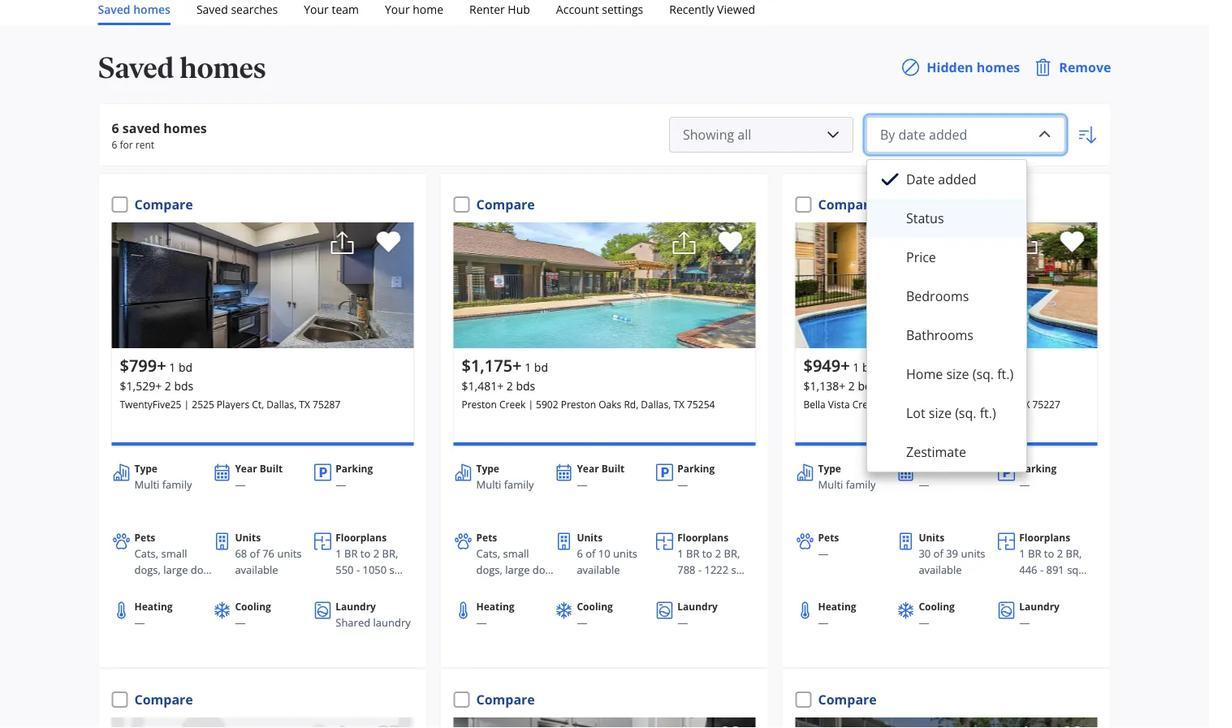 Task type: vqa. For each thing, say whether or not it's contained in the screenshot.


Task type: locate. For each thing, give the bounding box(es) containing it.
3 parking from the left
[[1020, 462, 1057, 476]]

laundry image
[[997, 601, 1017, 621]]

bedrooms
[[907, 288, 970, 305]]

2 inside the floorplans 1 br to 2 br, 788 - 1222 s…
[[716, 547, 722, 561]]

floorplans up 1050
[[336, 531, 387, 545]]

2 - from the left
[[699, 563, 702, 577]]

0 horizontal spatial type multi family
[[134, 462, 192, 492]]

floorplans 1 br to 2 br, 446 - 891 sq…
[[1020, 531, 1088, 577]]

1 horizontal spatial of
[[586, 547, 596, 561]]

available down 39
[[919, 563, 963, 577]]

heating for $949+
[[819, 600, 857, 614]]

year built — down preston creek | 5902 preston oaks rd, dallas, tx 75254 link
[[577, 462, 625, 492]]

family
[[162, 478, 192, 492], [504, 478, 534, 492], [846, 478, 876, 492]]

br up 788
[[687, 547, 700, 561]]

br,
[[382, 547, 398, 561], [724, 547, 740, 561], [1066, 547, 1083, 561]]

0 horizontal spatial laundry image
[[313, 601, 333, 621]]

1 horizontal spatial floorplans image
[[655, 532, 675, 552]]

s… right 1222
[[732, 563, 745, 577]]

parking image for $1,175+
[[655, 463, 675, 483]]

2 horizontal spatial cooling
[[919, 600, 955, 614]]

1 pets from the left
[[134, 531, 155, 545]]

1 large from the left
[[164, 563, 188, 577]]

2 parking — from the left
[[678, 462, 715, 492]]

1 horizontal spatial pets
[[477, 531, 498, 545]]

0 horizontal spatial cooling —
[[235, 600, 271, 631]]

bds right $1,138+
[[858, 378, 878, 394]]

built for $799+
[[260, 462, 283, 476]]

0 horizontal spatial parking image
[[313, 463, 333, 483]]

1 vertical spatial 6
[[112, 138, 117, 151]]

2 units image from the left
[[554, 532, 574, 552]]

pets for $1,175+
[[477, 531, 498, 545]]

2 horizontal spatial -
[[1041, 563, 1044, 577]]

cooling
[[235, 600, 271, 614], [577, 600, 613, 614], [919, 600, 955, 614]]

3 year built — from the left
[[919, 462, 967, 492]]

do… left units 6 of 10 units available
[[533, 563, 554, 577]]

1 laundry from the left
[[336, 600, 376, 614]]

floorplans
[[336, 531, 387, 545], [678, 531, 729, 545], [1020, 531, 1071, 545]]

2 horizontal spatial floorplans
[[1020, 531, 1071, 545]]

2 for floorplans 1 br to 2 br, 550 - 1050 s…
[[374, 547, 380, 561]]

bd up 5902
[[535, 360, 548, 375]]

3 type from the left
[[819, 462, 842, 476]]

your home
[[385, 1, 444, 17]]

$1,138+
[[804, 378, 846, 394]]

0 horizontal spatial your
[[304, 1, 329, 17]]

bds
[[174, 378, 194, 394], [516, 378, 536, 394], [858, 378, 878, 394]]

floorplans image
[[313, 532, 333, 552], [655, 532, 675, 552], [997, 532, 1017, 552]]

3 year built image from the left
[[897, 463, 916, 483]]

ft.) down home size (sq. ft.) at the bottom right of page
[[980, 405, 997, 422]]

heating — for $799+
[[134, 600, 173, 631]]

0 vertical spatial size
[[947, 366, 970, 383]]

0 horizontal spatial bds
[[174, 378, 194, 394]]

2 to from the left
[[703, 547, 713, 561]]

of inside units 68 of 76 units available
[[250, 547, 260, 561]]

your left team
[[304, 1, 329, 17]]

small left 68
[[161, 547, 187, 561]]

1 inside $799+ 1 bd $1,529+ 2 bds
[[169, 360, 176, 375]]

preston creek image
[[454, 187, 756, 384]]

30
[[919, 547, 931, 561]]

year built — for $949+
[[919, 462, 967, 492]]

3 available from the left
[[919, 563, 963, 577]]

preston
[[462, 398, 497, 411], [561, 398, 597, 411]]

1 horizontal spatial family
[[504, 478, 534, 492]]

compare for compare checkbox
[[819, 691, 877, 709]]

floorplans inside "floorplans 1 br to 2 br, 446 - 891 sq…"
[[1020, 531, 1071, 545]]

0 horizontal spatial cats,
[[134, 547, 159, 561]]

1 horizontal spatial cats,
[[477, 547, 501, 561]]

1 | from the left
[[184, 398, 189, 411]]

3 parking image from the left
[[997, 463, 1017, 483]]

3 built from the left
[[944, 462, 967, 476]]

0 horizontal spatial creek
[[500, 398, 526, 411]]

1 horizontal spatial units
[[577, 531, 603, 545]]

0 horizontal spatial laundry —
[[678, 600, 718, 631]]

multi
[[134, 478, 160, 492], [477, 478, 502, 492], [819, 478, 844, 492]]

year built — down the zestimate
[[919, 462, 967, 492]]

dallas,
[[267, 398, 297, 411], [641, 398, 671, 411], [987, 398, 1017, 411]]

year built — down "ct,"
[[235, 462, 283, 492]]

bd inside $949+ 1 bd $1,138+ 2 bds
[[863, 360, 877, 375]]

1 horizontal spatial type image
[[454, 463, 473, 483]]

available inside units 68 of 76 units available
[[235, 563, 278, 577]]

3 year from the left
[[919, 462, 941, 476]]

2 right the $1,481+
[[507, 378, 513, 394]]

s…
[[390, 563, 403, 577], [732, 563, 745, 577]]

2 horizontal spatial tx
[[1020, 398, 1031, 411]]

parking down 75254
[[678, 462, 715, 476]]

renter
[[470, 1, 505, 17]]

2 horizontal spatial heating —
[[819, 600, 857, 631]]

tx left 75287
[[299, 398, 310, 411]]

chevron right image
[[305, 91, 324, 110]]

parking — for $1,175+
[[678, 462, 715, 492]]

size for lot
[[929, 405, 952, 422]]

2 pets from the left
[[477, 531, 498, 545]]

s… inside floorplans 1 br to 2 br, 550 - 1050 s…
[[390, 563, 403, 577]]

units 6 of 10 units available
[[577, 531, 638, 577]]

1 horizontal spatial laundry —
[[1020, 600, 1060, 631]]

0 horizontal spatial pets cats, small dogs, large do…
[[134, 531, 212, 577]]

3 pets from the left
[[819, 531, 840, 545]]

2 of from the left
[[586, 547, 596, 561]]

- right 788
[[699, 563, 702, 577]]

compare checkbox for $949+
[[796, 197, 812, 213]]

1 horizontal spatial ft.)
[[998, 366, 1014, 383]]

2 horizontal spatial type multi family
[[819, 462, 876, 492]]

2 for $799+ 1 bd $1,529+ 2 bds
[[165, 378, 171, 394]]

550
[[336, 563, 354, 577]]

bd up the 2525
[[179, 360, 193, 375]]

units image
[[897, 532, 916, 552]]

units up 10
[[577, 531, 603, 545]]

891
[[1047, 563, 1065, 577]]

1 horizontal spatial type multi family
[[477, 462, 534, 492]]

heating
[[134, 600, 173, 614], [477, 600, 515, 614], [819, 600, 857, 614]]

date
[[907, 171, 935, 188]]

1 horizontal spatial units image
[[554, 532, 574, 552]]

1 cooling — from the left
[[235, 600, 271, 631]]

1 s… from the left
[[390, 563, 403, 577]]

sort descending image
[[1079, 125, 1098, 145]]

By date added text field
[[881, 122, 1026, 148]]

3 floorplans from the left
[[1020, 531, 1071, 545]]

parking — down 75254
[[678, 462, 715, 492]]

1 horizontal spatial s…
[[732, 563, 745, 577]]

0 horizontal spatial heating
[[134, 600, 173, 614]]

1 horizontal spatial heating image
[[454, 601, 473, 621]]

1 horizontal spatial year
[[577, 462, 599, 476]]

units right 39
[[962, 547, 986, 561]]

1 bd from the left
[[179, 360, 193, 375]]

cooling —
[[235, 600, 271, 631], [577, 600, 613, 631], [919, 600, 955, 631]]

share this home image for $1,175+
[[672, 230, 698, 256]]

year built image
[[212, 463, 232, 483], [554, 463, 574, 483], [897, 463, 916, 483]]

1 heating from the left
[[134, 600, 173, 614]]

1 horizontal spatial your
[[385, 1, 410, 17]]

1 horizontal spatial large
[[506, 563, 530, 577]]

0 horizontal spatial available
[[235, 563, 278, 577]]

share this home image for $799+
[[329, 230, 355, 256]]

bds down $1,175+
[[516, 378, 536, 394]]

1 creek from the left
[[500, 398, 526, 411]]

rent
[[135, 138, 154, 151]]

floorplans image for $799+
[[313, 532, 333, 552]]

parking down 75287
[[336, 462, 373, 476]]

year down the zestimate
[[919, 462, 941, 476]]

built down twentyfive25 | 2525 players ct, dallas, tx 75287 link
[[260, 462, 283, 476]]

family for $799+
[[162, 478, 192, 492]]

remove
[[1060, 59, 1112, 76]]

creek
[[500, 398, 526, 411], [853, 398, 879, 411]]

br, inside floorplans 1 br to 2 br, 550 - 1050 s…
[[382, 547, 398, 561]]

type image for $1,175+
[[454, 463, 473, 483]]

units inside units 68 of 76 units available
[[277, 547, 302, 561]]

br for $799+
[[345, 547, 358, 561]]

available for $799+
[[235, 563, 278, 577]]

year built — for $1,175+
[[577, 462, 625, 492]]

floorplans image left "floorplans 1 br to 2 br, 446 - 891 sq…"
[[997, 532, 1017, 552]]

0 horizontal spatial cooling image
[[554, 601, 574, 621]]

unsave this home button
[[364, 223, 409, 267], [706, 223, 751, 267], [1048, 223, 1093, 267], [364, 718, 409, 729], [706, 718, 751, 729], [1048, 718, 1093, 729]]

2 for $949+ 1 bd $1,138+ 2 bds
[[849, 378, 855, 394]]

2 family from the left
[[504, 478, 534, 492]]

1 your from the left
[[304, 1, 329, 17]]

3 type image from the left
[[796, 463, 815, 483]]

- for $949+
[[1041, 563, 1044, 577]]

0 horizontal spatial dallas,
[[267, 398, 297, 411]]

2 year built — from the left
[[577, 462, 625, 492]]

2 horizontal spatial year built image
[[897, 463, 916, 483]]

2 type multi family from the left
[[477, 462, 534, 492]]

your for your team
[[304, 1, 329, 17]]

0 horizontal spatial br
[[345, 547, 358, 561]]

units image left 68
[[212, 532, 232, 552]]

sq…
[[1068, 563, 1088, 577]]

2 horizontal spatial bd
[[863, 360, 877, 375]]

2 inside $949+ 1 bd $1,138+ 2 bds
[[849, 378, 855, 394]]

0 horizontal spatial units
[[277, 547, 302, 561]]

bd
[[179, 360, 193, 375], [535, 360, 548, 375], [863, 360, 877, 375]]

2 inside $799+ 1 bd $1,529+ 2 bds
[[165, 378, 171, 394]]

1 horizontal spatial do…
[[533, 563, 554, 577]]

2 horizontal spatial parking —
[[1020, 462, 1057, 492]]

br, inside the floorplans 1 br to 2 br, 788 - 1222 s…
[[724, 547, 740, 561]]

year down "ct,"
[[235, 462, 257, 476]]

0 horizontal spatial heating —
[[134, 600, 173, 631]]

1 horizontal spatial year built —
[[577, 462, 625, 492]]

of for $1,175+
[[586, 547, 596, 561]]

0 horizontal spatial pets image
[[112, 532, 131, 552]]

laundry right laundry icon
[[1020, 600, 1060, 614]]

2 year built image from the left
[[554, 463, 574, 483]]

pets cats, small dogs, large do… for $1,175+
[[477, 531, 554, 577]]

6 left saved
[[112, 119, 119, 137]]

units right 76
[[277, 547, 302, 561]]

2 horizontal spatial floorplans image
[[997, 532, 1017, 552]]

1 right $949+
[[853, 360, 860, 375]]

large
[[164, 563, 188, 577], [506, 563, 530, 577]]

parking — down 75287
[[336, 462, 373, 492]]

bds up the 2525
[[174, 378, 194, 394]]

- inside "floorplans 1 br to 2 br, 446 - 891 sq…"
[[1041, 563, 1044, 577]]

homes
[[133, 1, 171, 17], [180, 50, 266, 85], [977, 59, 1021, 76], [164, 119, 207, 137]]

1 inside "floorplans 1 br to 2 br, 446 - 891 sq…"
[[1020, 547, 1026, 561]]

date added option
[[868, 160, 1027, 199]]

0 horizontal spatial floorplans image
[[313, 532, 333, 552]]

1 for floorplans 1 br to 2 br, 788 - 1222 s…
[[678, 547, 684, 561]]

cooling image for $1,175+
[[554, 601, 574, 621]]

units inside units 30 of 39 units available
[[919, 531, 945, 545]]

1 up 550
[[336, 547, 342, 561]]

br, up sq…
[[1066, 547, 1083, 561]]

1 right $1,175+
[[525, 360, 532, 375]]

1 horizontal spatial laundry
[[678, 600, 718, 614]]

to
[[361, 547, 371, 561], [703, 547, 713, 561], [1045, 547, 1055, 561]]

1 year built image from the left
[[212, 463, 232, 483]]

laundry
[[336, 600, 376, 614], [678, 600, 718, 614], [1020, 600, 1060, 614]]

heating image
[[796, 601, 815, 621]]

3 units from the left
[[919, 531, 945, 545]]

2 pets image from the left
[[796, 532, 815, 552]]

2 creek from the left
[[853, 398, 879, 411]]

1 for floorplans 1 br to 2 br, 550 - 1050 s…
[[336, 547, 342, 561]]

ft.) for lot size (sq. ft.)
[[980, 405, 997, 422]]

units image
[[212, 532, 232, 552], [554, 532, 574, 552]]

year built —
[[235, 462, 283, 492], [577, 462, 625, 492], [919, 462, 967, 492]]

2 bd from the left
[[535, 360, 548, 375]]

- for $799+
[[357, 563, 360, 577]]

6 left 10
[[577, 547, 583, 561]]

tx left 75254
[[674, 398, 685, 411]]

0 vertical spatial saved homes
[[98, 1, 171, 17]]

remove button
[[1034, 58, 1112, 77]]

pets cats, small dogs, large do… right pets image
[[477, 531, 554, 577]]

3 heating — from the left
[[819, 600, 857, 631]]

1 horizontal spatial br
[[687, 547, 700, 561]]

2 horizontal spatial units
[[962, 547, 986, 561]]

your for your home
[[385, 1, 410, 17]]

| left 5902
[[528, 398, 534, 411]]

preston right 5902
[[561, 398, 597, 411]]

available down 10
[[577, 563, 620, 577]]

| left the 2525
[[184, 398, 189, 411]]

laundry image
[[313, 601, 333, 621], [655, 601, 675, 621]]

2 horizontal spatial of
[[934, 547, 944, 561]]

3 cooling — from the left
[[919, 600, 955, 631]]

0 horizontal spatial large
[[164, 563, 188, 577]]

pets for $949+
[[819, 531, 840, 545]]

1 horizontal spatial creek
[[853, 398, 879, 411]]

year
[[235, 462, 257, 476], [577, 462, 599, 476], [919, 462, 941, 476]]

br inside floorplans 1 br to 2 br, 550 - 1050 s…
[[345, 547, 358, 561]]

3 bds from the left
[[858, 378, 878, 394]]

type image
[[112, 463, 131, 483], [454, 463, 473, 483], [796, 463, 815, 483]]

your
[[304, 1, 329, 17], [385, 1, 410, 17]]

2 heating from the left
[[477, 600, 515, 614]]

floorplans for $949+
[[1020, 531, 1071, 545]]

3 floorplans image from the left
[[997, 532, 1017, 552]]

2 inside floorplans 1 br to 2 br, 550 - 1050 s…
[[374, 547, 380, 561]]

2 up 1050
[[374, 547, 380, 561]]

laundry image for $1,175+
[[655, 601, 675, 621]]

unsave this home image
[[375, 230, 403, 258], [717, 230, 745, 258], [375, 726, 403, 729], [717, 726, 745, 729], [1059, 726, 1087, 729]]

cooling — down 30
[[919, 600, 955, 631]]

68
[[235, 547, 247, 561]]

2 horizontal spatial parking image
[[997, 463, 1017, 483]]

bds inside $949+ 1 bd $1,138+ 2 bds
[[858, 378, 878, 394]]

dogs, for $1,175+
[[477, 563, 503, 577]]

floorplans image left the floorplans 1 br to 2 br, 788 - 1222 s…
[[655, 532, 675, 552]]

type image up pets image
[[454, 463, 473, 483]]

1 to from the left
[[361, 547, 371, 561]]

1 horizontal spatial type
[[477, 462, 500, 476]]

year down the preston creek | 5902 preston oaks rd, dallas, tx 75254
[[577, 462, 599, 476]]

3 heating from the left
[[819, 600, 857, 614]]

units inside units 68 of 76 units available
[[235, 531, 261, 545]]

1 cats, from the left
[[134, 547, 159, 561]]

2 br from the left
[[687, 547, 700, 561]]

2 do… from the left
[[533, 563, 554, 577]]

your left home
[[385, 1, 410, 17]]

1 horizontal spatial floorplans
[[678, 531, 729, 545]]

units 30 of 39 units available
[[919, 531, 986, 577]]

units inside units 6 of 10 units available
[[613, 547, 638, 561]]

|
[[184, 398, 189, 411], [528, 398, 534, 411], [882, 398, 887, 411]]

1 small from the left
[[161, 547, 187, 561]]

1 vertical spatial (sq.
[[956, 405, 977, 422]]

3 family from the left
[[846, 478, 876, 492]]

bds inside $799+ 1 bd $1,529+ 2 bds
[[174, 378, 194, 394]]

available
[[235, 563, 278, 577], [577, 563, 620, 577], [919, 563, 963, 577]]

3 type multi family from the left
[[819, 462, 876, 492]]

parking down 75227
[[1020, 462, 1057, 476]]

0 horizontal spatial units
[[235, 531, 261, 545]]

1 br, from the left
[[382, 547, 398, 561]]

twentyfive25 image
[[112, 185, 414, 386]]

0 horizontal spatial year built —
[[235, 462, 283, 492]]

br, for $1,175+
[[724, 547, 740, 561]]

2 inside "floorplans 1 br to 2 br, 446 - 891 sq…"
[[1058, 547, 1064, 561]]

1 heating — from the left
[[134, 600, 173, 631]]

family for $949+
[[846, 478, 876, 492]]

units up 30
[[919, 531, 945, 545]]

0 horizontal spatial to
[[361, 547, 371, 561]]

2 type from the left
[[477, 462, 500, 476]]

2 horizontal spatial multi
[[819, 478, 844, 492]]

to up 891
[[1045, 547, 1055, 561]]

1 floorplans from the left
[[336, 531, 387, 545]]

2 large from the left
[[506, 563, 530, 577]]

1 horizontal spatial pets image
[[796, 532, 815, 552]]

1 vertical spatial saved homes
[[98, 50, 266, 85]]

3 multi from the left
[[819, 478, 844, 492]]

laundry — down 788
[[678, 600, 718, 631]]

Compare checkbox
[[796, 692, 812, 709]]

1 horizontal spatial built
[[602, 462, 625, 476]]

2 parking image from the left
[[655, 463, 675, 483]]

cooling for $799+
[[235, 600, 271, 614]]

floorplans inside floorplans 1 br to 2 br, 550 - 1050 s…
[[336, 531, 387, 545]]

2 cooling image from the left
[[897, 601, 916, 621]]

to up 1050
[[361, 547, 371, 561]]

size up bella vista creek | 3402 s buckner blvd, dallas, tx 75227 link
[[947, 366, 970, 383]]

compare checkbox for $1,175+
[[454, 197, 470, 213]]

1 pets image from the left
[[112, 532, 131, 552]]

small right pets image
[[503, 547, 529, 561]]

bd inside $799+ 1 bd $1,529+ 2 bds
[[179, 360, 193, 375]]

3 of from the left
[[934, 547, 944, 561]]

size right lot
[[929, 405, 952, 422]]

br up 446
[[1029, 547, 1042, 561]]

2 parking from the left
[[678, 462, 715, 476]]

1 cooling from the left
[[235, 600, 271, 614]]

0 horizontal spatial ft.)
[[980, 405, 997, 422]]

hidden
[[927, 59, 974, 76]]

1 heating image from the left
[[112, 601, 131, 621]]

2 horizontal spatial built
[[944, 462, 967, 476]]

share this home image
[[1014, 230, 1040, 256], [672, 726, 698, 729], [1014, 726, 1040, 729]]

bds for $799+
[[174, 378, 194, 394]]

floorplans up 1222
[[678, 531, 729, 545]]

1 dogs, from the left
[[134, 563, 161, 577]]

2 cooling from the left
[[577, 600, 613, 614]]

2 horizontal spatial br
[[1029, 547, 1042, 561]]

1 inside the floorplans 1 br to 2 br, 788 - 1222 s…
[[678, 547, 684, 561]]

pets image
[[112, 532, 131, 552], [796, 532, 815, 552]]

to inside the floorplans 1 br to 2 br, 788 - 1222 s…
[[703, 547, 713, 561]]

br inside the floorplans 1 br to 2 br, 788 - 1222 s…
[[687, 547, 700, 561]]

6 left for
[[112, 138, 117, 151]]

available inside units 30 of 39 units available
[[919, 563, 963, 577]]

parking image
[[313, 463, 333, 483], [655, 463, 675, 483], [997, 463, 1017, 483]]

cats,
[[134, 547, 159, 561], [477, 547, 501, 561]]

| left 3402
[[882, 398, 887, 411]]

cooling image
[[554, 601, 574, 621], [897, 601, 916, 621]]

2 type image from the left
[[454, 463, 473, 483]]

bds inside $1,175+ 1 bd $1,481+ 2 bds
[[516, 378, 536, 394]]

0 horizontal spatial preston
[[462, 398, 497, 411]]

0 horizontal spatial multi
[[134, 478, 160, 492]]

- inside the floorplans 1 br to 2 br, 788 - 1222 s…
[[699, 563, 702, 577]]

of right 68
[[250, 547, 260, 561]]

parking — down 75227
[[1020, 462, 1057, 492]]

0 horizontal spatial laundry
[[336, 600, 376, 614]]

1 year from the left
[[235, 462, 257, 476]]

3 - from the left
[[1041, 563, 1044, 577]]

1 vertical spatial ft.)
[[980, 405, 997, 422]]

type image down twentyfive25 on the bottom
[[112, 463, 131, 483]]

list box
[[867, 159, 1028, 473]]

- inside floorplans 1 br to 2 br, 550 - 1050 s…
[[357, 563, 360, 577]]

year built image down 5902
[[554, 463, 574, 483]]

0 horizontal spatial family
[[162, 478, 192, 492]]

of inside units 30 of 39 units available
[[934, 547, 944, 561]]

1 vertical spatial size
[[929, 405, 952, 422]]

account settings
[[556, 1, 644, 17]]

s… inside the floorplans 1 br to 2 br, 788 - 1222 s…
[[732, 563, 745, 577]]

laundry up shared
[[336, 600, 376, 614]]

2 for $1,175+ 1 bd $1,481+ 2 bds
[[507, 378, 513, 394]]

tx left 75227
[[1020, 398, 1031, 411]]

1 horizontal spatial preston
[[561, 398, 597, 411]]

1 horizontal spatial bds
[[516, 378, 536, 394]]

2 horizontal spatial year
[[919, 462, 941, 476]]

creek down $1,175+ 1 bd $1,481+ 2 bds
[[500, 398, 526, 411]]

1 up 788
[[678, 547, 684, 561]]

2 up twentyfive25 on the bottom
[[165, 378, 171, 394]]

units right 10
[[613, 547, 638, 561]]

1 inside floorplans 1 br to 2 br, 550 - 1050 s…
[[336, 547, 342, 561]]

1 horizontal spatial units
[[613, 547, 638, 561]]

your team link
[[304, 0, 359, 19]]

laundry inside laundry shared laundry
[[336, 600, 376, 614]]

type multi family for $949+
[[819, 462, 876, 492]]

3 units from the left
[[962, 547, 986, 561]]

bd right $949+
[[863, 360, 877, 375]]

1 laundry image from the left
[[313, 601, 333, 621]]

2 horizontal spatial family
[[846, 478, 876, 492]]

0 horizontal spatial tx
[[299, 398, 310, 411]]

br inside "floorplans 1 br to 2 br, 446 - 891 sq…"
[[1029, 547, 1042, 561]]

1 horizontal spatial -
[[699, 563, 702, 577]]

cooling — for $1,175+
[[577, 600, 613, 631]]

3 parking — from the left
[[1020, 462, 1057, 492]]

of inside units 6 of 10 units available
[[586, 547, 596, 561]]

2 horizontal spatial available
[[919, 563, 963, 577]]

1 type from the left
[[134, 462, 158, 476]]

saved searches
[[197, 1, 278, 17]]

units inside units 30 of 39 units available
[[962, 547, 986, 561]]

2 up vista
[[849, 378, 855, 394]]

1 horizontal spatial bd
[[535, 360, 548, 375]]

built down the zestimate
[[944, 462, 967, 476]]

do… left units 68 of 76 units available
[[191, 563, 212, 577]]

do… for $799+
[[191, 563, 212, 577]]

built down oaks
[[602, 462, 625, 476]]

creek right vista
[[853, 398, 879, 411]]

do…
[[191, 563, 212, 577], [533, 563, 554, 577]]

2 heating — from the left
[[477, 600, 515, 631]]

type image down bella
[[796, 463, 815, 483]]

0 horizontal spatial s…
[[390, 563, 403, 577]]

Compare checkbox
[[112, 197, 128, 213], [454, 197, 470, 213], [796, 197, 812, 213], [112, 692, 128, 709], [454, 692, 470, 709]]

cooling down 30
[[919, 600, 955, 614]]

units for $949+
[[919, 531, 945, 545]]

1 built from the left
[[260, 462, 283, 476]]

year built image down the zestimate
[[897, 463, 916, 483]]

floorplans inside the floorplans 1 br to 2 br, 788 - 1222 s…
[[678, 531, 729, 545]]

2 available from the left
[[577, 563, 620, 577]]

2 for floorplans 1 br to 2 br, 446 - 891 sq…
[[1058, 547, 1064, 561]]

1 multi from the left
[[134, 478, 160, 492]]

2 cooling — from the left
[[577, 600, 613, 631]]

year built image for $799+
[[212, 463, 232, 483]]

2 horizontal spatial parking
[[1020, 462, 1057, 476]]

cats, for $799+
[[134, 547, 159, 561]]

bd for $799+
[[179, 360, 193, 375]]

ft.) up bella vista creek | 3402 s buckner blvd, dallas, tx 75227 link
[[998, 366, 1014, 383]]

available inside units 6 of 10 units available
[[577, 563, 620, 577]]

0 horizontal spatial floorplans
[[336, 531, 387, 545]]

1 family from the left
[[162, 478, 192, 492]]

br, up 1050
[[382, 547, 398, 561]]

2 horizontal spatial type
[[819, 462, 842, 476]]

1 horizontal spatial year built image
[[554, 463, 574, 483]]

(sq.
[[973, 366, 995, 383], [956, 405, 977, 422]]

1 for floorplans 1 br to 2 br, 446 - 891 sq…
[[1020, 547, 1026, 561]]

3 cooling from the left
[[919, 600, 955, 614]]

cooling image
[[212, 601, 232, 621]]

1 horizontal spatial small
[[503, 547, 529, 561]]

2 year from the left
[[577, 462, 599, 476]]

to inside "floorplans 1 br to 2 br, 446 - 891 sq…"
[[1045, 547, 1055, 561]]

1 dallas, from the left
[[267, 398, 297, 411]]

1 horizontal spatial cooling image
[[897, 601, 916, 621]]

to up 1222
[[703, 547, 713, 561]]

heating for $1,175+
[[477, 600, 515, 614]]

large for $1,175+
[[506, 563, 530, 577]]

pets cats, small dogs, large do… for $799+
[[134, 531, 212, 577]]

- right 550
[[357, 563, 360, 577]]

0 horizontal spatial units image
[[212, 532, 232, 552]]

heating image
[[112, 601, 131, 621], [454, 601, 473, 621]]

1 horizontal spatial heating —
[[477, 600, 515, 631]]

pets
[[134, 531, 155, 545], [477, 531, 498, 545], [819, 531, 840, 545]]

units inside units 6 of 10 units available
[[577, 531, 603, 545]]

0 horizontal spatial year
[[235, 462, 257, 476]]

2 horizontal spatial dallas,
[[987, 398, 1017, 411]]

lot size (sq. ft.)
[[907, 405, 997, 422]]

0 horizontal spatial -
[[357, 563, 360, 577]]

laundry — right laundry icon
[[1020, 600, 1060, 631]]

preston down the $1,481+
[[462, 398, 497, 411]]

2 dogs, from the left
[[477, 563, 503, 577]]

3 bd from the left
[[863, 360, 877, 375]]

2 floorplans from the left
[[678, 531, 729, 545]]

floorplans image left floorplans 1 br to 2 br, 550 - 1050 s…
[[313, 532, 333, 552]]

2 horizontal spatial bds
[[858, 378, 878, 394]]

bd inside $1,175+ 1 bd $1,481+ 2 bds
[[535, 360, 548, 375]]

pets cats, small dogs, large do…
[[134, 531, 212, 577], [477, 531, 554, 577]]

vista
[[829, 398, 850, 411]]

1 inside $1,175+ 1 bd $1,481+ 2 bds
[[525, 360, 532, 375]]

1 - from the left
[[357, 563, 360, 577]]

1 laundry — from the left
[[678, 600, 718, 631]]

1 inside $949+ 1 bd $1,138+ 2 bds
[[853, 360, 860, 375]]

2 units from the left
[[613, 547, 638, 561]]

2 laundry — from the left
[[1020, 600, 1060, 631]]

cooling down 10
[[577, 600, 613, 614]]

—
[[235, 478, 246, 492], [336, 478, 346, 492], [577, 478, 588, 492], [678, 478, 688, 492], [919, 478, 930, 492], [1020, 478, 1031, 492], [819, 547, 829, 561], [134, 616, 145, 631], [235, 616, 246, 631], [477, 616, 487, 631], [577, 616, 588, 631], [678, 616, 688, 631], [819, 616, 829, 631], [919, 616, 930, 631], [1020, 616, 1031, 631]]

br, inside "floorplans 1 br to 2 br, 446 - 891 sq…"
[[1066, 547, 1083, 561]]

laundry —
[[678, 600, 718, 631], [1020, 600, 1060, 631]]

parking for $799+
[[336, 462, 373, 476]]

75254
[[687, 398, 715, 411]]

br, up 1222
[[724, 547, 740, 561]]

3 br from the left
[[1029, 547, 1042, 561]]

team
[[332, 1, 359, 17]]

1 for $799+ 1 bd $1,529+ 2 bds
[[169, 360, 176, 375]]

cooling — right cooling image at left bottom
[[235, 600, 271, 631]]

unsave this home image
[[1059, 230, 1087, 258]]

1 parking from the left
[[336, 462, 373, 476]]

- for $1,175+
[[699, 563, 702, 577]]

share this home image
[[329, 230, 355, 256], [672, 230, 698, 256], [329, 726, 355, 729]]

2 inside $1,175+ 1 bd $1,481+ 2 bds
[[507, 378, 513, 394]]

to inside floorplans 1 br to 2 br, 550 - 1050 s…
[[361, 547, 371, 561]]

dallas, right blvd,
[[987, 398, 1017, 411]]

laundry for $799+
[[336, 600, 376, 614]]

dallas, right rd,
[[641, 398, 671, 411]]

2 multi from the left
[[477, 478, 502, 492]]

available down 76
[[235, 563, 278, 577]]

floorplans image for $949+
[[997, 532, 1017, 552]]

compare for $1,175+'s compare option
[[477, 196, 535, 213]]

pets image for $949+
[[796, 532, 815, 552]]

1 do… from the left
[[191, 563, 212, 577]]

1 floorplans image from the left
[[313, 532, 333, 552]]

6
[[112, 119, 119, 137], [112, 138, 117, 151], [577, 547, 583, 561]]

lot
[[907, 405, 926, 422]]

laundry for $949+
[[1020, 600, 1060, 614]]

parking for $949+
[[1020, 462, 1057, 476]]

of right 30
[[934, 547, 944, 561]]

units image left 10
[[554, 532, 574, 552]]

1 saved homes from the top
[[98, 1, 171, 17]]

units up 68
[[235, 531, 261, 545]]

cooling right cooling image at left bottom
[[235, 600, 271, 614]]

of
[[250, 547, 260, 561], [586, 547, 596, 561], [934, 547, 944, 561]]

laundry — for $949+
[[1020, 600, 1060, 631]]

of left 10
[[586, 547, 596, 561]]

1 right $799+
[[169, 360, 176, 375]]

size
[[947, 366, 970, 383], [929, 405, 952, 422]]

1 horizontal spatial pets cats, small dogs, large do…
[[477, 531, 554, 577]]

1 available from the left
[[235, 563, 278, 577]]

compare for compare option related to $799+
[[134, 196, 193, 213]]

0 horizontal spatial parking
[[336, 462, 373, 476]]

6 inside units 6 of 10 units available
[[577, 547, 583, 561]]

3 to from the left
[[1045, 547, 1055, 561]]



Task type: describe. For each thing, give the bounding box(es) containing it.
cooling — for $949+
[[919, 600, 955, 631]]

units image for $799+
[[212, 532, 232, 552]]

3 | from the left
[[882, 398, 887, 411]]

$949+ 1 bd $1,138+ 2 bds
[[804, 354, 878, 394]]

year built image for $949+
[[897, 463, 916, 483]]

laundry
[[373, 616, 411, 631]]

heating — for $949+
[[819, 600, 857, 631]]

1 tx from the left
[[299, 398, 310, 411]]

preston creek | 5902 preston oaks rd, dallas, tx 75254 link
[[462, 398, 748, 411]]

added
[[939, 171, 977, 188]]

small for $799+
[[161, 547, 187, 561]]

of for $949+
[[934, 547, 944, 561]]

br, for $799+
[[382, 547, 398, 561]]

cooling for $1,175+
[[577, 600, 613, 614]]

$1,175+
[[462, 354, 522, 377]]

76
[[263, 547, 275, 561]]

twentyfive25 | 2525 players ct, dallas, tx 75287 link
[[120, 398, 406, 411]]

3 tx from the left
[[1020, 398, 1031, 411]]

available for $949+
[[919, 563, 963, 577]]

1 preston from the left
[[462, 398, 497, 411]]

family for $1,175+
[[504, 478, 534, 492]]

s… for $799+
[[390, 563, 403, 577]]

settings
[[602, 1, 644, 17]]

built for $949+
[[944, 462, 967, 476]]

rd,
[[624, 398, 639, 411]]

shared
[[336, 616, 371, 631]]

account
[[556, 1, 599, 17]]

saved
[[123, 119, 160, 137]]

bd for $949+
[[863, 360, 877, 375]]

buckner
[[922, 398, 960, 411]]

homes inside 6 saved homes 6 for rent
[[164, 119, 207, 137]]

10
[[599, 547, 611, 561]]

units for $1,175+
[[577, 531, 603, 545]]

year built image for $1,175+
[[554, 463, 574, 483]]

parking image for $799+
[[313, 463, 333, 483]]

viewed
[[718, 1, 756, 17]]

to for $1,175+
[[703, 547, 713, 561]]

home
[[413, 1, 444, 17]]

floorplans for $799+
[[336, 531, 387, 545]]

saved searches link
[[197, 0, 278, 19]]

cats, for $1,175+
[[477, 547, 501, 561]]

br, for $949+
[[1066, 547, 1083, 561]]

laundry shared laundry
[[336, 600, 411, 631]]

bathrooms
[[907, 327, 974, 344]]

1050
[[363, 563, 387, 577]]

type multi family for $799+
[[134, 462, 192, 492]]

cooling — for $799+
[[235, 600, 271, 631]]

$799+
[[120, 354, 166, 377]]

units 68 of 76 units available
[[235, 531, 302, 577]]

6 saved homes 6 for rent
[[112, 119, 207, 151]]

2 saved homes from the top
[[98, 50, 266, 85]]

renter hub link
[[470, 0, 530, 19]]

cooling for $949+
[[919, 600, 955, 614]]

heating — for $1,175+
[[477, 600, 515, 631]]

s
[[914, 398, 920, 411]]

cooling image for $949+
[[897, 601, 916, 621]]

zestimate
[[907, 444, 967, 461]]

75287
[[313, 398, 341, 411]]

bella vista creek | 3402 s buckner blvd, dallas, tx 75227
[[804, 398, 1061, 411]]

date added
[[907, 171, 977, 188]]

type for $949+
[[819, 462, 842, 476]]

br for $949+
[[1029, 547, 1042, 561]]

year for $1,175+
[[577, 462, 599, 476]]

renter hub
[[470, 1, 530, 17]]

2 tx from the left
[[674, 398, 685, 411]]

2525
[[192, 398, 214, 411]]

heating image for $1,175+
[[454, 601, 473, 621]]

446
[[1020, 563, 1038, 577]]

account settings link
[[556, 0, 644, 19]]

multi for $949+
[[819, 478, 844, 492]]

parking image for $949+
[[997, 463, 1017, 483]]

$799+ 1 bd $1,529+ 2 bds
[[120, 354, 194, 394]]

parking — for $949+
[[1020, 462, 1057, 492]]

home
[[907, 366, 944, 383]]

recently
[[670, 1, 715, 17]]

your team
[[304, 1, 359, 17]]

year for $799+
[[235, 462, 257, 476]]

75227
[[1033, 398, 1061, 411]]

available for $1,175+
[[577, 563, 620, 577]]

2 preston from the left
[[561, 398, 597, 411]]

preston creek | 5902 preston oaks rd, dallas, tx 75254
[[462, 398, 715, 411]]

2 dallas, from the left
[[641, 398, 671, 411]]

pets for $799+
[[134, 531, 155, 545]]

1222
[[705, 563, 729, 577]]

$949+
[[804, 354, 850, 377]]

$1,529+
[[120, 378, 162, 394]]

3402
[[890, 398, 912, 411]]

floorplans 1 br to 2 br, 788 - 1222 s…
[[678, 531, 745, 577]]

oaks
[[599, 398, 622, 411]]

searches
[[231, 1, 278, 17]]

(sq. for lot size (sq. ft.)
[[956, 405, 977, 422]]

list box containing date added
[[867, 159, 1028, 473]]

price option
[[868, 238, 1027, 277]]

laundry for $1,175+
[[678, 600, 718, 614]]

twentyfive25 | 2525 players ct, dallas, tx 75287
[[120, 398, 341, 411]]

br for $1,175+
[[687, 547, 700, 561]]

your home link
[[385, 0, 444, 19]]

players
[[217, 398, 250, 411]]

small for $1,175+
[[503, 547, 529, 561]]

bella
[[804, 398, 826, 411]]

price
[[907, 249, 937, 266]]

39
[[947, 547, 959, 561]]

$1,175+ 1 bd $1,481+ 2 bds
[[462, 354, 548, 394]]

do… for $1,175+
[[533, 563, 554, 577]]

bella vista creek | 3402 s buckner blvd, dallas, tx 75227 link
[[804, 398, 1090, 411]]

2 | from the left
[[528, 398, 534, 411]]

type for $1,175+
[[477, 462, 500, 476]]

ct,
[[252, 398, 264, 411]]

1 for $949+ 1 bd $1,138+ 2 bds
[[853, 360, 860, 375]]

788
[[678, 563, 696, 577]]

2 for floorplans 1 br to 2 br, 788 - 1222 s…
[[716, 547, 722, 561]]

recently viewed
[[670, 1, 756, 17]]

s… for $1,175+
[[732, 563, 745, 577]]

3 dallas, from the left
[[987, 398, 1017, 411]]

units for $1,175+
[[613, 547, 638, 561]]

— inside pets —
[[819, 547, 829, 561]]

floorplans 1 br to 2 br, 550 - 1050 s…
[[336, 531, 403, 577]]

heating image for $799+
[[112, 601, 131, 621]]

units image for $1,175+
[[554, 532, 574, 552]]

floorplans for $1,175+
[[678, 531, 729, 545]]

parking — for $799+
[[336, 462, 373, 492]]

home image
[[104, 13, 140, 49]]

type image for $949+
[[796, 463, 815, 483]]

1 for $1,175+ 1 bd $1,481+ 2 bds
[[525, 360, 532, 375]]

bd for $1,175+
[[535, 360, 548, 375]]

for
[[120, 138, 133, 151]]

0 vertical spatial 6
[[112, 119, 119, 137]]

to for $799+
[[361, 547, 371, 561]]

(sq. for home size (sq. ft.)
[[973, 366, 995, 383]]

multi for $799+
[[134, 478, 160, 492]]

home size (sq. ft.)
[[907, 366, 1014, 383]]

saved for saved homes link
[[98, 1, 130, 17]]

units for $799+
[[277, 547, 302, 561]]

compare for compare option corresponding to $949+
[[819, 196, 877, 213]]

pets image for $799+
[[112, 532, 131, 552]]

to for $949+
[[1045, 547, 1055, 561]]

hub
[[508, 1, 530, 17]]

hidden homes
[[927, 59, 1021, 76]]

twentyfive25
[[120, 398, 182, 411]]

blvd,
[[962, 398, 985, 411]]

saved for saved searches link
[[197, 1, 228, 17]]

type image for $799+
[[112, 463, 131, 483]]

pets —
[[819, 531, 840, 561]]

status
[[907, 210, 945, 227]]

year for $949+
[[919, 462, 941, 476]]

floorplans image for $1,175+
[[655, 532, 675, 552]]

5902
[[536, 398, 559, 411]]

type multi family for $1,175+
[[477, 462, 534, 492]]

hidden homes link
[[901, 58, 1021, 77]]

bds for $949+
[[858, 378, 878, 394]]

laundry — for $1,175+
[[678, 600, 718, 631]]

saved homes link
[[98, 0, 171, 19]]

recently viewed link
[[670, 0, 756, 19]]

heating for $799+
[[134, 600, 173, 614]]

$1,481+
[[462, 378, 504, 394]]

pets image
[[454, 532, 473, 552]]



